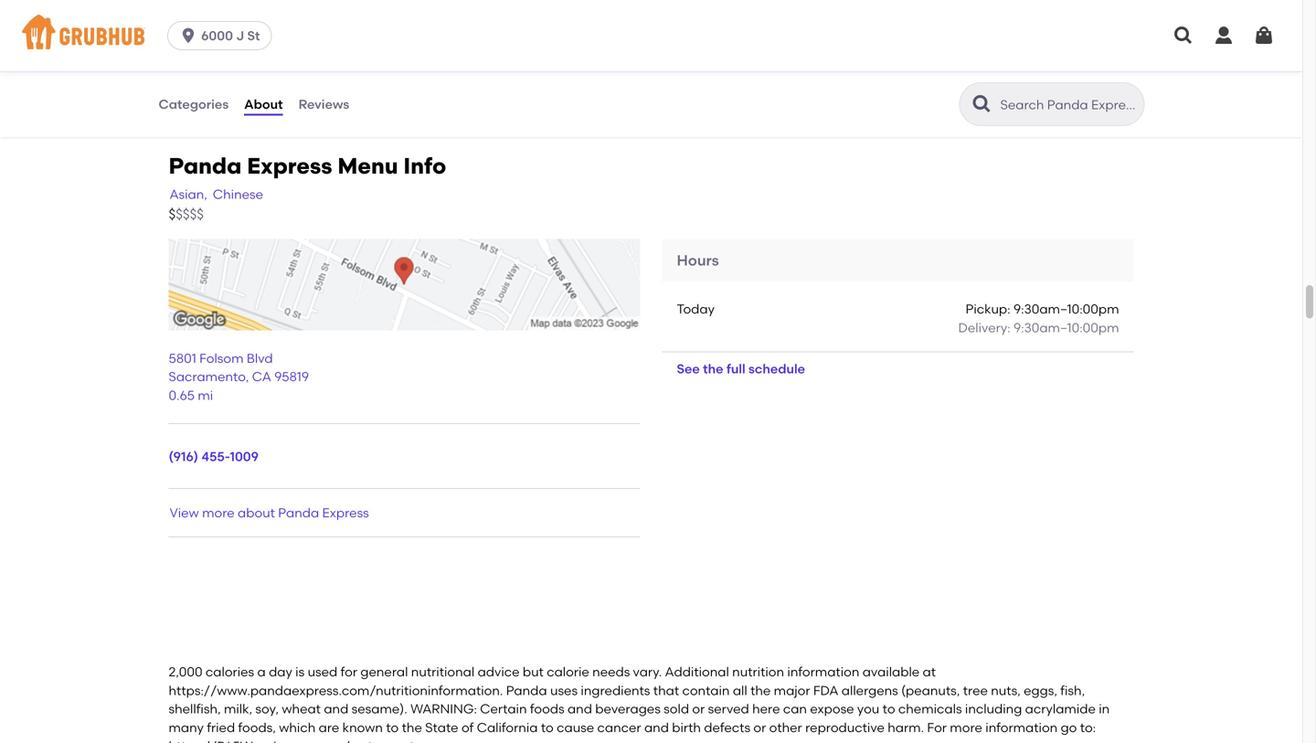 Task type: vqa. For each thing, say whether or not it's contained in the screenshot.
1st svg icon from left
yes



Task type: describe. For each thing, give the bounding box(es) containing it.
1 horizontal spatial to
[[541, 720, 554, 735]]

cancer
[[597, 720, 641, 735]]

milk,
[[224, 701, 252, 717]]

calorie
[[547, 664, 589, 680]]

6000
[[201, 28, 233, 43]]

that
[[653, 683, 679, 698]]

0 vertical spatial express
[[247, 153, 332, 179]]

warning:
[[411, 701, 477, 717]]

general
[[361, 664, 408, 680]]

acrylamide
[[1025, 701, 1096, 717]]

asian, button
[[169, 184, 208, 205]]

soy,
[[255, 701, 279, 717]]

defects
[[704, 720, 751, 735]]

schedule
[[749, 361, 805, 377]]

1 vertical spatial panda
[[278, 505, 319, 520]]

major
[[774, 683, 810, 698]]

0 horizontal spatial or
[[692, 701, 705, 717]]

is
[[295, 664, 305, 680]]

sacramento
[[169, 369, 246, 385]]

0 horizontal spatial panda
[[169, 153, 242, 179]]

panda inside "2,000 calories a day is used for general nutritional advice but calorie needs vary. additional nutrition information available at https://www.pandaexpress.com/nutritioninformation.  panda uses ingredients that contain all the major fda allergens (peanuts, tree nuts, eggs, fish, shellfish, milk, soy, wheat and sesame).  warning: certain foods and beverages sold or served here can expose you to chemicals including acrylamide in many fried foods, which are known to the state of california to cause cancer and birth defects or other reproductive harm. for more information go to: https://p65warnings.ca.gov/restaurant"
[[506, 683, 547, 698]]

info
[[403, 153, 446, 179]]

beverages
[[595, 701, 661, 717]]

tree
[[963, 683, 988, 698]]

search icon image
[[971, 93, 993, 115]]

2 9:30am–10:00pm from the top
[[1014, 320, 1119, 335]]

eggs,
[[1024, 683, 1058, 698]]

2,000 calories a day is used for general nutritional advice but calorie needs vary. additional nutrition information available at https://www.pandaexpress.com/nutritioninformation.  panda uses ingredients that contain all the major fda allergens (peanuts, tree nuts, eggs, fish, shellfish, milk, soy, wheat and sesame).  warning: certain foods and beverages sold or served here can expose you to chemicals including acrylamide in many fried foods, which are known to the state of california to cause cancer and birth defects or other reproductive harm. for more information go to: https://p65warnings.ca.gov/restaurant
[[169, 664, 1110, 743]]

1009
[[230, 449, 259, 464]]

see the full schedule button
[[662, 353, 820, 386]]

available
[[863, 664, 920, 680]]

certain
[[480, 701, 527, 717]]

1 9:30am–10:00pm from the top
[[1014, 301, 1119, 317]]

cause
[[557, 720, 594, 735]]

2 horizontal spatial to
[[883, 701, 895, 717]]

Search Panda Express search field
[[999, 96, 1139, 113]]

calories
[[206, 664, 254, 680]]

foods
[[530, 701, 565, 717]]

95819
[[274, 369, 309, 385]]

vary.
[[633, 664, 662, 680]]

455-
[[201, 449, 230, 464]]

0 horizontal spatial and
[[324, 701, 349, 717]]

https://p65warnings.ca.gov/restaurant
[[169, 738, 415, 743]]

which
[[279, 720, 316, 735]]

1 horizontal spatial and
[[568, 701, 592, 717]]

chinese
[[213, 187, 263, 202]]

2 horizontal spatial and
[[644, 720, 669, 735]]

nutritional
[[411, 664, 475, 680]]

advice
[[478, 664, 520, 680]]

known
[[342, 720, 383, 735]]

of
[[462, 720, 474, 735]]

delivery:
[[959, 320, 1011, 335]]

fish,
[[1061, 683, 1085, 698]]

(916) 455-1009
[[169, 449, 259, 464]]

0 horizontal spatial the
[[402, 720, 422, 735]]

but
[[523, 664, 544, 680]]

categories
[[159, 96, 229, 112]]

foods,
[[238, 720, 276, 735]]

many
[[169, 720, 204, 735]]

0.65
[[169, 388, 195, 403]]

2,000
[[169, 664, 203, 680]]

you
[[857, 701, 880, 717]]

day
[[269, 664, 292, 680]]

blvd
[[247, 350, 273, 366]]

in
[[1099, 701, 1110, 717]]

5801 folsom blvd sacramento , ca 95819 0.65 mi
[[169, 350, 309, 403]]

about
[[238, 505, 275, 520]]

go
[[1061, 720, 1077, 735]]

to:
[[1080, 720, 1096, 735]]

2 horizontal spatial svg image
[[1213, 25, 1235, 47]]

reproductive
[[805, 720, 885, 735]]

more inside "2,000 calories a day is used for general nutritional advice but calorie needs vary. additional nutrition information available at https://www.pandaexpress.com/nutritioninformation.  panda uses ingredients that contain all the major fda allergens (peanuts, tree nuts, eggs, fish, shellfish, milk, soy, wheat and sesame).  warning: certain foods and beverages sold or served here can expose you to chemicals including acrylamide in many fried foods, which are known to the state of california to cause cancer and birth defects or other reproductive harm. for more information go to: https://p65warnings.ca.gov/restaurant"
[[950, 720, 983, 735]]

nuts,
[[991, 683, 1021, 698]]



Task type: locate. For each thing, give the bounding box(es) containing it.
0 vertical spatial or
[[692, 701, 705, 717]]

(916)
[[169, 449, 198, 464]]

uses
[[550, 683, 578, 698]]

panda right "about"
[[278, 505, 319, 520]]

the down nutrition
[[751, 683, 771, 698]]

panda down "but"
[[506, 683, 547, 698]]

0 vertical spatial more
[[202, 505, 235, 520]]

to down sesame). at the bottom left of the page
[[386, 720, 399, 735]]

more right view
[[202, 505, 235, 520]]

additional
[[665, 664, 729, 680]]

the inside "button"
[[703, 361, 724, 377]]

about
[[244, 96, 283, 112]]

hours
[[677, 251, 719, 269]]

1 vertical spatial express
[[322, 505, 369, 520]]

for
[[341, 664, 357, 680]]

at
[[923, 664, 936, 680]]

information up 'fda'
[[787, 664, 860, 680]]

folsom
[[199, 350, 244, 366]]

to
[[883, 701, 895, 717], [386, 720, 399, 735], [541, 720, 554, 735]]

asian, chinese
[[170, 187, 263, 202]]

sesame).
[[352, 701, 407, 717]]

fda
[[813, 683, 839, 698]]

menu
[[338, 153, 398, 179]]

sold
[[664, 701, 689, 717]]

ca
[[252, 369, 271, 385]]

pickup: 9:30am–10:00pm delivery: 9:30am–10:00pm
[[959, 301, 1119, 335]]

0 horizontal spatial svg image
[[179, 27, 198, 45]]

reviews
[[299, 96, 349, 112]]

and up cause
[[568, 701, 592, 717]]

1 vertical spatial or
[[754, 720, 766, 735]]

ingredients
[[581, 683, 650, 698]]

information
[[787, 664, 860, 680], [986, 720, 1058, 735]]

a
[[257, 664, 266, 680]]

6000 j st button
[[167, 21, 279, 50]]

chinese button
[[212, 184, 264, 205]]

here
[[752, 701, 780, 717]]

california
[[477, 720, 538, 735]]

panda
[[169, 153, 242, 179], [278, 505, 319, 520], [506, 683, 547, 698]]

,
[[246, 369, 249, 385]]

1 horizontal spatial svg image
[[1173, 25, 1195, 47]]

asian,
[[170, 187, 207, 202]]

for
[[927, 720, 947, 735]]

2 horizontal spatial the
[[751, 683, 771, 698]]

and down https://www.pandaexpress.com/nutritioninformation.
[[324, 701, 349, 717]]

to down the foods
[[541, 720, 554, 735]]

see
[[677, 361, 700, 377]]

9:30am–10:00pm
[[1014, 301, 1119, 317], [1014, 320, 1119, 335]]

express up "chinese"
[[247, 153, 332, 179]]

panda up asian, chinese
[[169, 153, 242, 179]]

1 horizontal spatial panda
[[278, 505, 319, 520]]

svg image
[[1173, 25, 1195, 47], [1213, 25, 1235, 47], [179, 27, 198, 45]]

including
[[965, 701, 1022, 717]]

or down here
[[754, 720, 766, 735]]

or
[[692, 701, 705, 717], [754, 720, 766, 735]]

st
[[247, 28, 260, 43]]

mi
[[198, 388, 213, 403]]

shellfish,
[[169, 701, 221, 717]]

other
[[769, 720, 802, 735]]

the left state
[[402, 720, 422, 735]]

0 vertical spatial information
[[787, 664, 860, 680]]

$
[[169, 206, 176, 222]]

to right you
[[883, 701, 895, 717]]

main navigation navigation
[[0, 0, 1303, 71]]

and
[[324, 701, 349, 717], [568, 701, 592, 717], [644, 720, 669, 735]]

2 vertical spatial panda
[[506, 683, 547, 698]]

1 horizontal spatial more
[[950, 720, 983, 735]]

1 horizontal spatial information
[[986, 720, 1058, 735]]

6000 j st
[[201, 28, 260, 43]]

1 vertical spatial the
[[751, 683, 771, 698]]

used
[[308, 664, 338, 680]]

reviews button
[[298, 71, 350, 137]]

panda express menu info
[[169, 153, 446, 179]]

categories button
[[158, 71, 230, 137]]

(peanuts,
[[901, 683, 960, 698]]

about button
[[243, 71, 284, 137]]

j
[[236, 28, 244, 43]]

1 vertical spatial 9:30am–10:00pm
[[1014, 320, 1119, 335]]

information down including
[[986, 720, 1058, 735]]

1 vertical spatial more
[[950, 720, 983, 735]]

9:30am–10:00pm right the pickup:
[[1014, 301, 1119, 317]]

state
[[425, 720, 459, 735]]

needs
[[593, 664, 630, 680]]

wheat
[[282, 701, 321, 717]]

1 horizontal spatial the
[[703, 361, 724, 377]]

express right "about"
[[322, 505, 369, 520]]

chemicals
[[899, 701, 962, 717]]

the left full
[[703, 361, 724, 377]]

all
[[733, 683, 747, 698]]

0 vertical spatial 9:30am–10:00pm
[[1014, 301, 1119, 317]]

view more about panda express
[[170, 505, 369, 520]]

today
[[677, 301, 715, 317]]

served
[[708, 701, 749, 717]]

birth
[[672, 720, 701, 735]]

more
[[202, 505, 235, 520], [950, 720, 983, 735]]

or down contain
[[692, 701, 705, 717]]

0 vertical spatial panda
[[169, 153, 242, 179]]

1 vertical spatial information
[[986, 720, 1058, 735]]

contain
[[682, 683, 730, 698]]

0 horizontal spatial to
[[386, 720, 399, 735]]

more right for
[[950, 720, 983, 735]]

and down sold
[[644, 720, 669, 735]]

harm.
[[888, 720, 924, 735]]

svg image inside 6000 j st button
[[179, 27, 198, 45]]

see the full schedule
[[677, 361, 805, 377]]

fried
[[207, 720, 235, 735]]

svg image
[[1253, 25, 1275, 47]]

0 vertical spatial the
[[703, 361, 724, 377]]

9:30am–10:00pm right delivery:
[[1014, 320, 1119, 335]]

nutrition
[[732, 664, 784, 680]]

(916) 455-1009 button
[[169, 447, 259, 466]]

0 horizontal spatial information
[[787, 664, 860, 680]]

$$$$$
[[169, 206, 204, 222]]

1 horizontal spatial or
[[754, 720, 766, 735]]

full
[[727, 361, 746, 377]]

expose
[[810, 701, 854, 717]]

0 horizontal spatial more
[[202, 505, 235, 520]]

2 vertical spatial the
[[402, 720, 422, 735]]

2 horizontal spatial panda
[[506, 683, 547, 698]]

view
[[170, 505, 199, 520]]

are
[[319, 720, 339, 735]]



